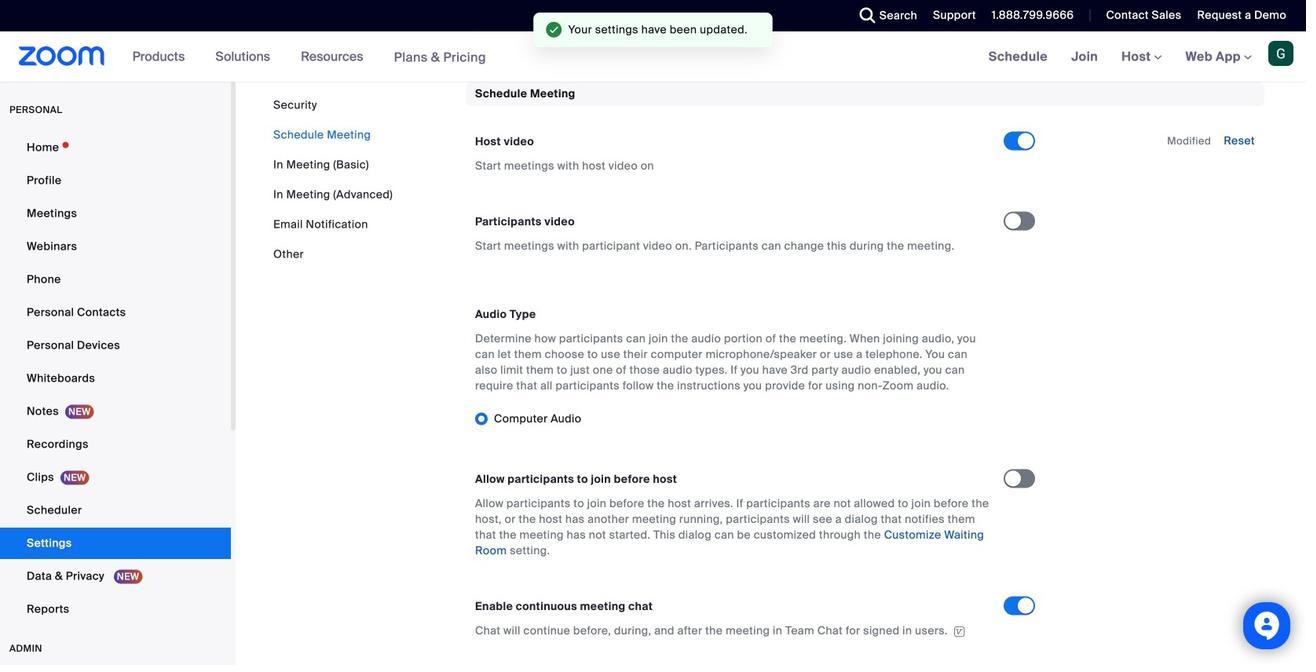 Task type: describe. For each thing, give the bounding box(es) containing it.
profile picture image
[[1268, 41, 1294, 66]]

zoom logo image
[[19, 46, 105, 66]]



Task type: vqa. For each thing, say whether or not it's contained in the screenshot.
the right 'Contact'
no



Task type: locate. For each thing, give the bounding box(es) containing it.
banner
[[0, 31, 1306, 83]]

product information navigation
[[121, 31, 498, 83]]

success image
[[546, 22, 562, 38]]

meetings navigation
[[977, 31, 1306, 83]]

personal menu menu
[[0, 132, 231, 627]]

schedule meeting element
[[466, 82, 1264, 665]]

menu bar
[[273, 97, 393, 262]]



